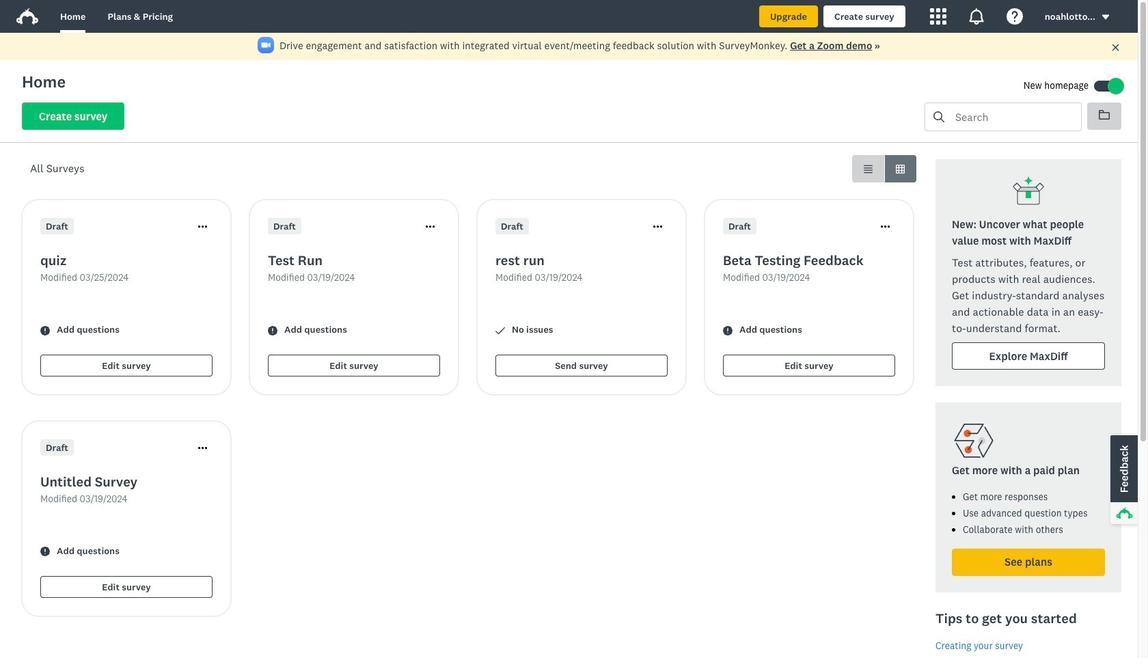Task type: describe. For each thing, give the bounding box(es) containing it.
2 brand logo image from the top
[[16, 8, 38, 25]]

no issues image
[[496, 326, 505, 335]]

x image
[[1112, 43, 1121, 52]]

search image
[[934, 111, 945, 122]]

2 warning image from the left
[[724, 326, 733, 335]]

help icon image
[[1007, 8, 1024, 25]]

response based pricing icon image
[[953, 419, 996, 463]]

folders image
[[1100, 110, 1111, 120]]



Task type: vqa. For each thing, say whether or not it's contained in the screenshot.
"help icon"
yes



Task type: locate. For each thing, give the bounding box(es) containing it.
0 vertical spatial warning image
[[268, 326, 278, 335]]

0 horizontal spatial warning image
[[40, 547, 50, 557]]

1 brand logo image from the top
[[16, 5, 38, 27]]

1 horizontal spatial warning image
[[724, 326, 733, 335]]

1 vertical spatial warning image
[[40, 547, 50, 557]]

notification center icon image
[[969, 8, 985, 25]]

products icon image
[[931, 8, 947, 25], [931, 8, 947, 25]]

warning image
[[268, 326, 278, 335], [40, 547, 50, 557]]

group
[[853, 155, 917, 183]]

max diff icon image
[[1013, 176, 1046, 209]]

1 warning image from the left
[[40, 326, 50, 335]]

warning image
[[40, 326, 50, 335], [724, 326, 733, 335]]

1 horizontal spatial warning image
[[268, 326, 278, 335]]

brand logo image
[[16, 5, 38, 27], [16, 8, 38, 25]]

dropdown arrow icon image
[[1102, 12, 1111, 22], [1103, 15, 1110, 20]]

0 horizontal spatial warning image
[[40, 326, 50, 335]]

folders image
[[1100, 109, 1111, 120]]

search image
[[934, 111, 945, 122]]

Search text field
[[945, 103, 1082, 131]]



